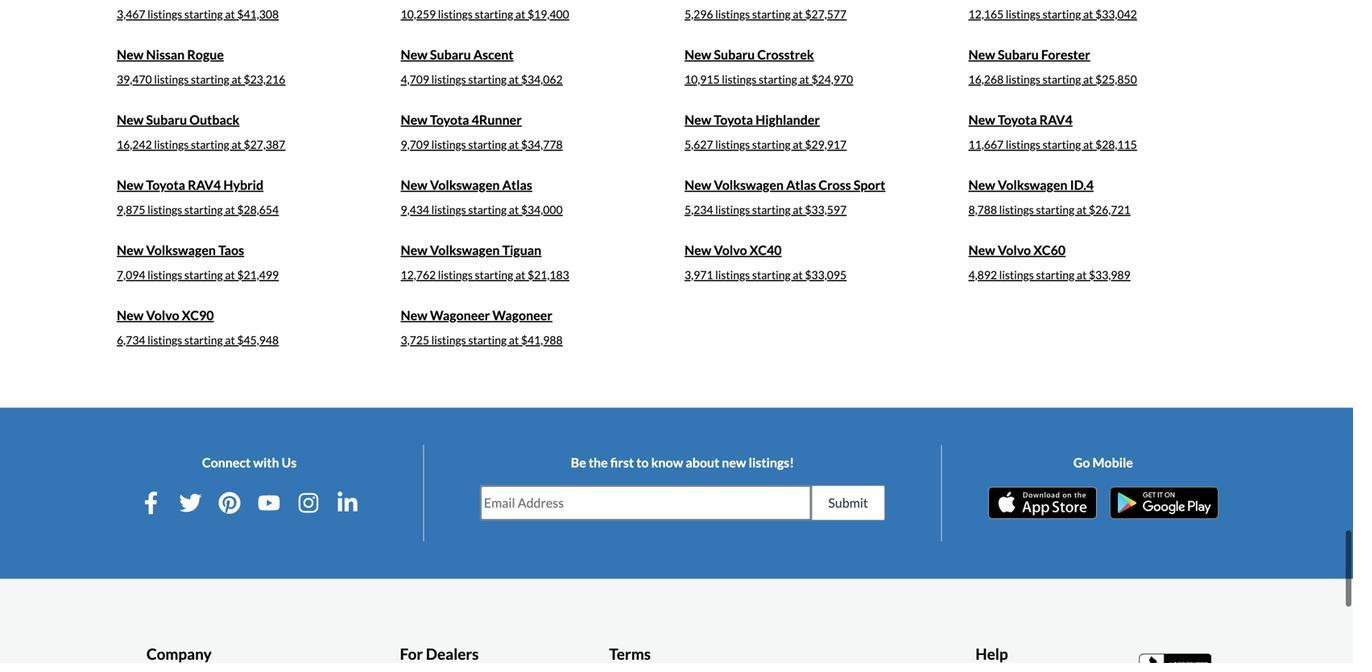 Task type: describe. For each thing, give the bounding box(es) containing it.
new for new volvo xc40
[[685, 242, 712, 258]]

toyota for new toyota rav4 hybrid
[[146, 177, 185, 193]]

$26,721
[[1089, 203, 1131, 217]]

volvo for xc40
[[714, 242, 747, 258]]

5,234
[[685, 203, 713, 217]]

$23,216
[[244, 72, 285, 86]]

2 wagoneer from the left
[[493, 308, 553, 323]]

listings for new nissan rogue
[[154, 72, 189, 86]]

know
[[651, 455, 683, 471]]

starting up rogue
[[184, 7, 223, 21]]

8,788 listings starting at $26,721
[[969, 203, 1131, 217]]

new for new toyota 4runner
[[401, 112, 428, 128]]

16,242
[[117, 138, 152, 151]]

$33,095
[[805, 268, 847, 282]]

cross
[[819, 177, 851, 193]]

nissan
[[146, 47, 185, 62]]

at left $41,308
[[225, 7, 235, 21]]

listings for new volkswagen atlas
[[432, 203, 466, 217]]

5,627
[[685, 138, 713, 151]]

16,242 listings starting at $27,387
[[117, 138, 285, 151]]

id.4
[[1070, 177, 1094, 193]]

Email Address email field
[[481, 486, 811, 520]]

7,094
[[117, 268, 145, 282]]

4,892 listings starting at $33,989
[[969, 268, 1131, 282]]

10,259
[[401, 7, 436, 21]]

starting for new volkswagen id.4
[[1036, 203, 1075, 217]]

atlas for new volkswagen atlas
[[502, 177, 532, 193]]

new for new volkswagen atlas cross sport
[[685, 177, 712, 193]]

$41,308
[[237, 7, 279, 21]]

new volkswagen id.4
[[969, 177, 1094, 193]]

starting for new toyota rav4 hybrid
[[184, 203, 223, 217]]

highlander
[[756, 112, 820, 128]]

hybrid
[[223, 177, 264, 193]]

new nissan rogue
[[117, 47, 224, 62]]

starting up ascent
[[475, 7, 513, 21]]

at for new subaru forester
[[1084, 72, 1093, 86]]

first
[[610, 455, 634, 471]]

5,296 listings starting at $27,577
[[685, 7, 847, 21]]

$33,597
[[805, 203, 847, 217]]

starting for new subaru forester
[[1043, 72, 1081, 86]]

7,094 listings starting at $21,499
[[117, 268, 279, 282]]

starting for new toyota 4runner
[[468, 138, 507, 151]]

new for new toyota highlander
[[685, 112, 712, 128]]

download on the app store image
[[988, 487, 1097, 519]]

$25,850
[[1096, 72, 1137, 86]]

4runner
[[472, 112, 522, 128]]

12,762
[[401, 268, 436, 282]]

starting for new subaru outback
[[191, 138, 229, 151]]

us
[[282, 455, 297, 471]]

starting for new volvo xc40
[[752, 268, 791, 282]]

$21,499
[[237, 268, 279, 282]]

$27,387
[[244, 138, 285, 151]]

listings for new toyota rav4
[[1006, 138, 1041, 151]]

new for new nissan rogue
[[117, 47, 144, 62]]

submit
[[828, 495, 868, 511]]

new for new volkswagen id.4
[[969, 177, 996, 193]]

new volkswagen taos
[[117, 242, 244, 258]]

at for new volkswagen tiguan
[[516, 268, 526, 282]]

connect with us
[[202, 455, 297, 471]]

at for new toyota 4runner
[[509, 138, 519, 151]]

at for new nissan rogue
[[232, 72, 242, 86]]

listings for new subaru outback
[[154, 138, 189, 151]]

3,725 listings starting at $41,988
[[401, 333, 563, 347]]

3,467 listings starting at $41,308
[[117, 7, 279, 21]]

10,915
[[685, 72, 720, 86]]

3,467
[[117, 7, 145, 21]]

starting for new subaru crosstrek
[[759, 72, 797, 86]]

listings for new volvo xc90
[[148, 333, 182, 347]]

6,734 listings starting at $45,948
[[117, 333, 279, 347]]

$21,183
[[528, 268, 569, 282]]

16,268 listings starting at $25,850
[[969, 72, 1137, 86]]

listings for new subaru ascent
[[432, 72, 466, 86]]

at for new volvo xc60
[[1077, 268, 1087, 282]]

taos
[[218, 242, 244, 258]]

click for the bbb business review of this auto listing service in cambridge ma image
[[1139, 652, 1216, 664]]

submit button
[[812, 486, 885, 521]]

1 wagoneer from the left
[[430, 308, 490, 323]]

new toyota rav4 hybrid
[[117, 177, 264, 193]]

starting up crosstrek
[[752, 7, 791, 21]]

atlas for new volkswagen atlas cross sport
[[786, 177, 816, 193]]

6,734
[[117, 333, 145, 347]]

10,915 listings starting at $24,970
[[685, 72, 853, 86]]

new
[[722, 455, 746, 471]]

at for new volvo xc90
[[225, 333, 235, 347]]

4,709
[[401, 72, 429, 86]]

new volvo xc60
[[969, 242, 1066, 258]]

linkedin image
[[336, 492, 359, 515]]

rav4 for new toyota rav4 hybrid
[[188, 177, 221, 193]]

listings for new volvo xc40
[[715, 268, 750, 282]]

new for new volkswagen atlas
[[401, 177, 428, 193]]

starting up forester
[[1043, 7, 1081, 21]]

toyota for new toyota rav4
[[998, 112, 1037, 128]]

new for new wagoneer wagoneer
[[401, 308, 428, 323]]

at for new volkswagen atlas
[[509, 203, 519, 217]]

starting for new volvo xc60
[[1036, 268, 1075, 282]]

pinterest image
[[218, 492, 241, 515]]

$41,988
[[521, 333, 563, 347]]

39,470 listings starting at $23,216
[[117, 72, 285, 86]]

listings right 12,165
[[1006, 7, 1041, 21]]

listings for new volkswagen id.4
[[999, 203, 1034, 217]]

3,971
[[685, 268, 713, 282]]

$28,115
[[1096, 138, 1137, 151]]

starting for new toyota rav4
[[1043, 138, 1081, 151]]

starting for new nissan rogue
[[191, 72, 229, 86]]

facebook image
[[140, 492, 162, 515]]

starting for new volkswagen atlas cross sport
[[752, 203, 791, 217]]

volvo for xc90
[[146, 308, 179, 323]]

to
[[637, 455, 649, 471]]

$45,948
[[237, 333, 279, 347]]

10,259 listings starting at $19,400
[[401, 7, 569, 21]]

ascent
[[474, 47, 514, 62]]

new volkswagen atlas cross sport
[[685, 177, 886, 193]]

new for new subaru ascent
[[401, 47, 428, 62]]

at for new volkswagen id.4
[[1077, 203, 1087, 217]]

outback
[[190, 112, 240, 128]]

3,971 listings starting at $33,095
[[685, 268, 847, 282]]

toyota for new toyota 4runner
[[430, 112, 469, 128]]

at for new volvo xc40
[[793, 268, 803, 282]]

subaru for forester
[[998, 47, 1039, 62]]



Task type: locate. For each thing, give the bounding box(es) containing it.
listings right 5,234
[[715, 203, 750, 217]]

new for new toyota rav4
[[969, 112, 996, 128]]

new up 10,915
[[685, 47, 712, 62]]

listings down new nissan rogue
[[154, 72, 189, 86]]

new for new subaru forester
[[969, 47, 996, 62]]

starting down highlander
[[752, 138, 791, 151]]

about
[[686, 455, 720, 471]]

9,875
[[117, 203, 145, 217]]

atlas up "$34,000"
[[502, 177, 532, 193]]

mobile
[[1093, 455, 1133, 471]]

listings down new toyota rav4
[[1006, 138, 1041, 151]]

subaru up 10,915
[[714, 47, 755, 62]]

listings down new subaru ascent
[[432, 72, 466, 86]]

at down tiguan
[[516, 268, 526, 282]]

new up 39,470
[[117, 47, 144, 62]]

starting for new volkswagen taos
[[184, 268, 223, 282]]

wagoneer up $41,988
[[493, 308, 553, 323]]

listings down new volvo xc40
[[715, 268, 750, 282]]

listings down new subaru crosstrek
[[722, 72, 757, 86]]

new volkswagen tiguan
[[401, 242, 542, 258]]

be the first to know about new listings!
[[571, 455, 794, 471]]

2 atlas from the left
[[786, 177, 816, 193]]

at for new wagoneer wagoneer
[[509, 333, 519, 347]]

listings down new volvo xc60
[[999, 268, 1034, 282]]

new up 9,434
[[401, 177, 428, 193]]

volkswagen
[[430, 177, 500, 193], [714, 177, 784, 193], [998, 177, 1068, 193], [146, 242, 216, 258], [430, 242, 500, 258]]

starting down 'new volkswagen tiguan'
[[475, 268, 513, 282]]

at left $33,042
[[1084, 7, 1093, 21]]

listings down the new volkswagen id.4
[[999, 203, 1034, 217]]

new up 3,725
[[401, 308, 428, 323]]

$34,000
[[521, 203, 563, 217]]

$34,062
[[521, 72, 563, 86]]

wagoneer
[[430, 308, 490, 323], [493, 308, 553, 323]]

at left $45,948
[[225, 333, 235, 347]]

0 horizontal spatial atlas
[[502, 177, 532, 193]]

forester
[[1041, 47, 1091, 62]]

subaru for crosstrek
[[714, 47, 755, 62]]

listings right 5,296 at top
[[715, 7, 750, 21]]

listings for new volkswagen tiguan
[[438, 268, 473, 282]]

toyota up 9,709 listings starting at $34,778
[[430, 112, 469, 128]]

9,875 listings starting at $28,654
[[117, 203, 279, 217]]

volkswagen for new volkswagen atlas cross sport
[[714, 177, 784, 193]]

toyota up 5,627 listings starting at $29,917
[[714, 112, 753, 128]]

$27,577
[[805, 7, 847, 21]]

5,627 listings starting at $29,917
[[685, 138, 847, 151]]

at left $28,115
[[1084, 138, 1093, 151]]

at for new volkswagen taos
[[225, 268, 235, 282]]

starting down new volkswagen atlas
[[468, 203, 507, 217]]

at down highlander
[[793, 138, 803, 151]]

at left $27,387
[[232, 138, 242, 151]]

at for new toyota highlander
[[793, 138, 803, 151]]

subaru up 4,709 listings starting at $34,062
[[430, 47, 471, 62]]

listings right 3,725
[[432, 333, 466, 347]]

starting down xc90
[[184, 333, 223, 347]]

listings for new toyota highlander
[[715, 138, 750, 151]]

wagoneer up 3,725 listings starting at $41,988 in the left of the page
[[430, 308, 490, 323]]

volkswagen for new volkswagen atlas
[[430, 177, 500, 193]]

new up 3,971
[[685, 242, 712, 258]]

at left $33,989
[[1077, 268, 1087, 282]]

at
[[225, 7, 235, 21], [516, 7, 526, 21], [793, 7, 803, 21], [1084, 7, 1093, 21], [232, 72, 242, 86], [509, 72, 519, 86], [800, 72, 809, 86], [1084, 72, 1093, 86], [232, 138, 242, 151], [509, 138, 519, 151], [793, 138, 803, 151], [1084, 138, 1093, 151], [225, 203, 235, 217], [509, 203, 519, 217], [793, 203, 803, 217], [1077, 203, 1087, 217], [225, 268, 235, 282], [516, 268, 526, 282], [793, 268, 803, 282], [1077, 268, 1087, 282], [225, 333, 235, 347], [509, 333, 519, 347]]

listings for new toyota rav4 hybrid
[[148, 203, 182, 217]]

rav4 for new toyota rav4
[[1040, 112, 1073, 128]]

5,296
[[685, 7, 713, 21]]

new up 16,268
[[969, 47, 996, 62]]

rogue
[[187, 47, 224, 62]]

tiguan
[[502, 242, 542, 258]]

5,234 listings starting at $33,597
[[685, 203, 847, 217]]

starting for new wagoneer wagoneer
[[468, 333, 507, 347]]

new subaru outback
[[117, 112, 240, 128]]

$24,970
[[812, 72, 853, 86]]

toyota
[[430, 112, 469, 128], [714, 112, 753, 128], [998, 112, 1037, 128], [146, 177, 185, 193]]

new toyota rav4
[[969, 112, 1073, 128]]

new toyota highlander
[[685, 112, 820, 128]]

listings down new subaru outback
[[154, 138, 189, 151]]

starting down new volkswagen taos
[[184, 268, 223, 282]]

1 horizontal spatial wagoneer
[[493, 308, 553, 323]]

1 horizontal spatial rav4
[[1040, 112, 1073, 128]]

11,667
[[969, 138, 1004, 151]]

39,470
[[117, 72, 152, 86]]

toyota up 11,667
[[998, 112, 1037, 128]]

starting down xc60
[[1036, 268, 1075, 282]]

new up 8,788
[[969, 177, 996, 193]]

starting down new wagoneer wagoneer
[[468, 333, 507, 347]]

listings for new wagoneer wagoneer
[[432, 333, 466, 347]]

at left $33,095 at the top right of the page
[[793, 268, 803, 282]]

subaru up 16,242
[[146, 112, 187, 128]]

starting for new volkswagen atlas
[[468, 203, 507, 217]]

12,165
[[969, 7, 1004, 21]]

starting for new subaru ascent
[[468, 72, 507, 86]]

at left $34,778
[[509, 138, 519, 151]]

volkswagen up the 8,788 listings starting at $26,721
[[998, 177, 1068, 193]]

volkswagen up the '12,762 listings starting at $21,183'
[[430, 242, 500, 258]]

starting down xc40
[[752, 268, 791, 282]]

at left $41,988
[[509, 333, 519, 347]]

at down new volkswagen atlas cross sport
[[793, 203, 803, 217]]

atlas left cross
[[786, 177, 816, 193]]

0 horizontal spatial volvo
[[146, 308, 179, 323]]

at left $19,400 in the left of the page
[[516, 7, 526, 21]]

new up the 9,875 at the left of page
[[117, 177, 144, 193]]

sport
[[854, 177, 886, 193]]

9,709 listings starting at $34,778
[[401, 138, 563, 151]]

9,709
[[401, 138, 429, 151]]

11,667 listings starting at $28,115
[[969, 138, 1137, 151]]

instagram image
[[297, 492, 320, 515]]

new up 9,709
[[401, 112, 428, 128]]

new up 5,627
[[685, 112, 712, 128]]

new wagoneer wagoneer
[[401, 308, 553, 323]]

listings down new toyota 4runner
[[432, 138, 466, 151]]

volkswagen for new volkswagen taos
[[146, 242, 216, 258]]

rav4 up the 11,667 listings starting at $28,115
[[1040, 112, 1073, 128]]

1 vertical spatial rav4
[[188, 177, 221, 193]]

at for new toyota rav4 hybrid
[[225, 203, 235, 217]]

volkswagen up 7,094 listings starting at $21,499
[[146, 242, 216, 258]]

9,434 listings starting at $34,000
[[401, 203, 563, 217]]

0 vertical spatial rav4
[[1040, 112, 1073, 128]]

go
[[1074, 455, 1090, 471]]

new up 5,234
[[685, 177, 712, 193]]

4,892
[[969, 268, 997, 282]]

at for new toyota rav4
[[1084, 138, 1093, 151]]

$33,042
[[1096, 7, 1137, 21]]

new for new subaru outback
[[117, 112, 144, 128]]

starting down crosstrek
[[759, 72, 797, 86]]

volvo for xc60
[[998, 242, 1031, 258]]

12,762 listings starting at $21,183
[[401, 268, 569, 282]]

starting down the new toyota rav4 hybrid
[[184, 203, 223, 217]]

get it on google play image
[[1110, 487, 1219, 519]]

at down taos
[[225, 268, 235, 282]]

at left $27,577
[[793, 7, 803, 21]]

2 horizontal spatial volvo
[[998, 242, 1031, 258]]

new up 11,667
[[969, 112, 996, 128]]

at left $34,062
[[509, 72, 519, 86]]

volkswagen up 5,234 listings starting at $33,597
[[714, 177, 784, 193]]

listings for new subaru crosstrek
[[722, 72, 757, 86]]

volkswagen for new volkswagen tiguan
[[430, 242, 500, 258]]

$19,400
[[528, 7, 569, 21]]

subaru for ascent
[[430, 47, 471, 62]]

new for new volkswagen taos
[[117, 242, 144, 258]]

4,709 listings starting at $34,062
[[401, 72, 563, 86]]

listings for new volkswagen taos
[[148, 268, 182, 282]]

new subaru ascent
[[401, 47, 514, 62]]

listings down 'new volkswagen tiguan'
[[438, 268, 473, 282]]

listings for new toyota 4runner
[[432, 138, 466, 151]]

starting
[[184, 7, 223, 21], [475, 7, 513, 21], [752, 7, 791, 21], [1043, 7, 1081, 21], [191, 72, 229, 86], [468, 72, 507, 86], [759, 72, 797, 86], [1043, 72, 1081, 86], [191, 138, 229, 151], [468, 138, 507, 151], [752, 138, 791, 151], [1043, 138, 1081, 151], [184, 203, 223, 217], [468, 203, 507, 217], [752, 203, 791, 217], [1036, 203, 1075, 217], [184, 268, 223, 282], [475, 268, 513, 282], [752, 268, 791, 282], [1036, 268, 1075, 282], [184, 333, 223, 347], [468, 333, 507, 347]]

go mobile
[[1074, 455, 1133, 471]]

new subaru forester
[[969, 47, 1091, 62]]

1 horizontal spatial volvo
[[714, 242, 747, 258]]

xc40
[[750, 242, 782, 258]]

starting down new volkswagen atlas cross sport
[[752, 203, 791, 217]]

new up 4,892
[[969, 242, 996, 258]]

0 horizontal spatial rav4
[[188, 177, 221, 193]]

1 horizontal spatial atlas
[[786, 177, 816, 193]]

$34,778
[[521, 138, 563, 151]]

volvo
[[714, 242, 747, 258], [998, 242, 1031, 258], [146, 308, 179, 323]]

volkswagen up 9,434 listings starting at $34,000
[[430, 177, 500, 193]]

listings down new volkswagen atlas
[[432, 203, 466, 217]]

new toyota 4runner
[[401, 112, 522, 128]]

volvo left xc40
[[714, 242, 747, 258]]

starting down 4runner at the top left of the page
[[468, 138, 507, 151]]

new for new subaru crosstrek
[[685, 47, 712, 62]]

new up 6,734
[[117, 308, 144, 323]]

starting for new volkswagen tiguan
[[475, 268, 513, 282]]

starting for new toyota highlander
[[752, 138, 791, 151]]

at for new subaru ascent
[[509, 72, 519, 86]]

listings for new volkswagen atlas cross sport
[[715, 203, 750, 217]]

listings for new volvo xc60
[[999, 268, 1034, 282]]

listings right 10,259
[[438, 7, 473, 21]]

0 horizontal spatial wagoneer
[[430, 308, 490, 323]]

with
[[253, 455, 279, 471]]

new volvo xc90
[[117, 308, 214, 323]]

listings down new volkswagen taos
[[148, 268, 182, 282]]

volvo left xc60
[[998, 242, 1031, 258]]

listings down new volvo xc90
[[148, 333, 182, 347]]

youtube image
[[258, 492, 280, 515]]

twitter image
[[179, 492, 202, 515]]

at for new volkswagen atlas cross sport
[[793, 203, 803, 217]]

subaru
[[430, 47, 471, 62], [714, 47, 755, 62], [998, 47, 1039, 62], [146, 112, 187, 128]]

new for new volvo xc60
[[969, 242, 996, 258]]

at left the $25,850
[[1084, 72, 1093, 86]]

subaru for outback
[[146, 112, 187, 128]]

listings down new toyota highlander
[[715, 138, 750, 151]]

at left "$34,000"
[[509, 203, 519, 217]]

crosstrek
[[757, 47, 814, 62]]

at left $23,216
[[232, 72, 242, 86]]

9,434
[[401, 203, 429, 217]]

the
[[589, 455, 608, 471]]

8,788
[[969, 203, 997, 217]]

$28,654
[[237, 203, 279, 217]]

new for new toyota rav4 hybrid
[[117, 177, 144, 193]]

connect
[[202, 455, 251, 471]]

starting for new volvo xc90
[[184, 333, 223, 347]]

new for new volkswagen tiguan
[[401, 242, 428, 258]]

$29,917
[[805, 138, 847, 151]]

listings right '3,467'
[[148, 7, 182, 21]]

volkswagen for new volkswagen id.4
[[998, 177, 1068, 193]]

listings down new subaru forester
[[1006, 72, 1041, 86]]

rav4 up '9,875 listings starting at $28,654'
[[188, 177, 221, 193]]

rav4
[[1040, 112, 1073, 128], [188, 177, 221, 193]]

subaru up 16,268
[[998, 47, 1039, 62]]

1 atlas from the left
[[502, 177, 532, 193]]

xc90
[[182, 308, 214, 323]]

at left $24,970
[[800, 72, 809, 86]]

xc60
[[1034, 242, 1066, 258]]

16,268
[[969, 72, 1004, 86]]

new subaru crosstrek
[[685, 47, 814, 62]]

at for new subaru crosstrek
[[800, 72, 809, 86]]

starting up the id.4
[[1043, 138, 1081, 151]]

at left $28,654
[[225, 203, 235, 217]]

starting down rogue
[[191, 72, 229, 86]]

starting down forester
[[1043, 72, 1081, 86]]

new up "7,094"
[[117, 242, 144, 258]]

new for new volvo xc90
[[117, 308, 144, 323]]

be
[[571, 455, 586, 471]]

new volkswagen atlas
[[401, 177, 532, 193]]

new
[[117, 47, 144, 62], [401, 47, 428, 62], [685, 47, 712, 62], [969, 47, 996, 62], [117, 112, 144, 128], [401, 112, 428, 128], [685, 112, 712, 128], [969, 112, 996, 128], [117, 177, 144, 193], [401, 177, 428, 193], [685, 177, 712, 193], [969, 177, 996, 193], [117, 242, 144, 258], [401, 242, 428, 258], [685, 242, 712, 258], [969, 242, 996, 258], [117, 308, 144, 323], [401, 308, 428, 323]]

at down the id.4
[[1077, 203, 1087, 217]]

listings right the 9,875 at the left of page
[[148, 203, 182, 217]]

3,725
[[401, 333, 429, 347]]

starting down outback
[[191, 138, 229, 151]]

12,165 listings starting at $33,042
[[969, 7, 1137, 21]]

starting down the new volkswagen id.4
[[1036, 203, 1075, 217]]

toyota for new toyota highlander
[[714, 112, 753, 128]]

at for new subaru outback
[[232, 138, 242, 151]]

listings for new subaru forester
[[1006, 72, 1041, 86]]

starting down ascent
[[468, 72, 507, 86]]

new up 12,762
[[401, 242, 428, 258]]

volvo left xc90
[[146, 308, 179, 323]]



Task type: vqa. For each thing, say whether or not it's contained in the screenshot.


